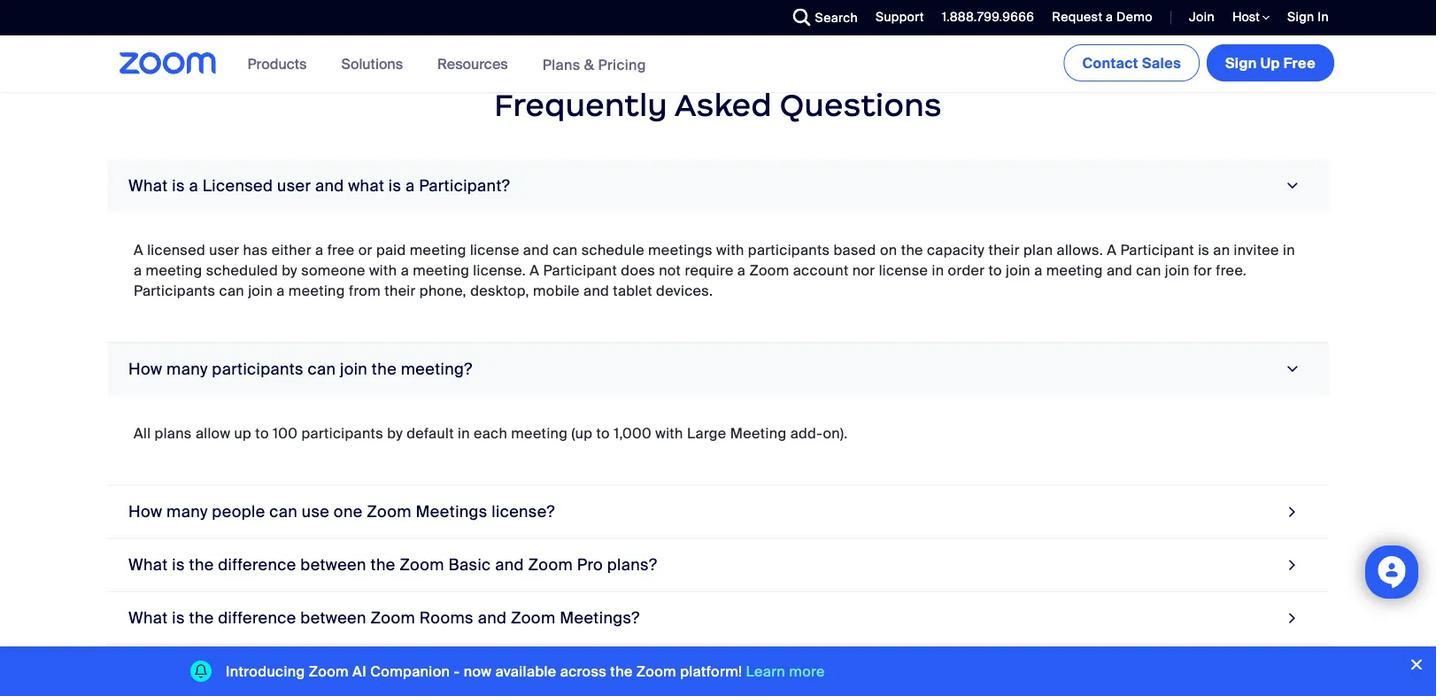 Task type: vqa. For each thing, say whether or not it's contained in the screenshot.
What is the difference between Zoom Rooms and Zoom Meetings? dropdown button
yes



Task type: describe. For each thing, give the bounding box(es) containing it.
a down plan
[[1035, 261, 1043, 279]]

either
[[272, 240, 312, 259]]

join left for
[[1165, 261, 1190, 279]]

is for what is the difference between the zoom basic and zoom pro plans?
[[172, 555, 185, 575]]

sign up free button
[[1207, 44, 1335, 81]]

meetings?
[[560, 608, 640, 628]]

right image for participant?
[[1281, 178, 1305, 194]]

default
[[407, 424, 454, 442]]

many for participants
[[167, 359, 208, 379]]

on).
[[823, 424, 848, 442]]

demo
[[1117, 9, 1153, 25]]

to inside a licensed user has either a free or paid meeting license and can schedule meetings with participants based on the capacity their plan allows. a participant is an invitee in a meeting scheduled by someone with a meeting license. a participant does not require a zoom account nor license in order to join a meeting and can join for free. participants can join a meeting from their phone, desktop, mobile and tablet devices.
[[989, 261, 1003, 279]]

join down scheduled
[[248, 281, 273, 300]]

0 horizontal spatial with
[[369, 261, 397, 279]]

and right rooms
[[478, 608, 507, 628]]

plans
[[543, 55, 581, 74]]

contact
[[1083, 54, 1139, 72]]

0 horizontal spatial participant
[[543, 261, 617, 279]]

license.
[[473, 261, 526, 279]]

a right the what
[[406, 176, 415, 196]]

a down either
[[277, 281, 285, 300]]

people
[[212, 502, 265, 522]]

sales
[[1143, 54, 1182, 72]]

&
[[584, 55, 595, 74]]

with for how many participants can join the meeting?
[[656, 424, 684, 442]]

an inside dropdown button
[[371, 661, 390, 681]]

introducing zoom ai companion - now available across the zoom platform! learn more
[[226, 662, 825, 681]]

meeting?
[[401, 359, 473, 379]]

products
[[248, 54, 307, 73]]

what is the difference between the zoom basic and zoom pro plans? button
[[107, 539, 1329, 592]]

right image for zoom
[[1285, 553, 1301, 577]]

basic
[[449, 555, 491, 575]]

mobile
[[533, 281, 580, 300]]

contact sales
[[1083, 54, 1182, 72]]

is inside a licensed user has either a free or paid meeting license and can schedule meetings with participants based on the capacity their plan allows. a participant is an invitee in a meeting scheduled by someone with a meeting license. a participant does not require a zoom account nor license in order to join a meeting and can join for free. participants can join a meeting from their phone, desktop, mobile and tablet devices.
[[1198, 240, 1210, 259]]

allows.
[[1057, 240, 1104, 259]]

asked
[[675, 86, 772, 124]]

solutions
[[341, 54, 403, 73]]

difference for an
[[218, 661, 296, 681]]

-
[[454, 662, 460, 681]]

zoom left ai
[[309, 662, 349, 681]]

(up
[[572, 424, 593, 442]]

participants inside dropdown button
[[212, 359, 304, 379]]

between for an
[[301, 661, 367, 681]]

free
[[327, 240, 355, 259]]

pro
[[577, 555, 603, 575]]

in
[[1318, 9, 1329, 25]]

participant?
[[419, 176, 510, 196]]

frequently
[[494, 86, 668, 124]]

free.
[[1216, 261, 1247, 279]]

difference for the
[[218, 555, 296, 575]]

how many people can use one zoom meetings license? button
[[107, 486, 1329, 539]]

1 horizontal spatial participant
[[1121, 240, 1195, 259]]

what is the difference between an audio plan and zoom phone?
[[128, 661, 619, 681]]

zoom down what is the difference between the zoom basic and zoom pro plans?
[[371, 608, 415, 628]]

what for what is the difference between zoom rooms and zoom meetings?
[[128, 608, 168, 628]]

is for what is the difference between an audio plan and zoom phone?
[[172, 661, 185, 681]]

available
[[495, 662, 557, 681]]

2 horizontal spatial in
[[1283, 240, 1296, 259]]

join inside dropdown button
[[340, 359, 368, 379]]

zoom up available at the left bottom
[[511, 608, 556, 628]]

and up license.
[[523, 240, 549, 259]]

zoom left across
[[513, 661, 557, 681]]

meetings
[[416, 502, 488, 522]]

large
[[687, 424, 727, 442]]

difference for zoom
[[218, 608, 296, 628]]

1 horizontal spatial license
[[879, 261, 929, 279]]

and inside dropdown button
[[495, 555, 524, 575]]

desktop,
[[470, 281, 530, 300]]

on
[[880, 240, 898, 259]]

plans?
[[607, 555, 657, 575]]

a down the paid
[[401, 261, 409, 279]]

all plans allow up to 100 participants by default in each meeting (up to 1,000 with large meeting add-on).
[[134, 424, 848, 442]]

schedule
[[582, 240, 645, 259]]

paid
[[376, 240, 406, 259]]

banner containing contact sales
[[98, 35, 1338, 93]]

is for what is a licensed user and what is a participant?
[[172, 176, 185, 196]]

plan
[[442, 661, 475, 681]]

order
[[948, 261, 985, 279]]

ai
[[353, 662, 367, 681]]

what is the difference between zoom rooms and zoom meetings?
[[128, 608, 640, 628]]

right image inside the how many participants can join the meeting? dropdown button
[[1281, 361, 1305, 377]]

sign in
[[1288, 9, 1329, 25]]

how for how many people can use one zoom meetings license?
[[128, 502, 162, 522]]

all
[[134, 424, 151, 442]]

sign for sign in
[[1288, 9, 1315, 25]]

a right require
[[738, 261, 746, 279]]

scheduled
[[206, 261, 278, 279]]

0 horizontal spatial to
[[255, 424, 269, 442]]

1 horizontal spatial a
[[530, 261, 540, 279]]

how many participants can join the meeting? button
[[107, 343, 1329, 396]]

participants inside a licensed user has either a free or paid meeting license and can schedule meetings with participants based on the capacity their plan allows. a participant is an invitee in a meeting scheduled by someone with a meeting license. a participant does not require a zoom account nor license in order to join a meeting and can join for free. participants can join a meeting from their phone, desktop, mobile and tablet devices.
[[748, 240, 830, 259]]

many for people
[[167, 502, 208, 522]]

and left tablet
[[584, 281, 609, 300]]

an inside a licensed user has either a free or paid meeting license and can schedule meetings with participants based on the capacity their plan allows. a participant is an invitee in a meeting scheduled by someone with a meeting license. a participant does not require a zoom account nor license in order to join a meeting and can join for free. participants can join a meeting from their phone, desktop, mobile and tablet devices.
[[1214, 240, 1231, 259]]

resources button
[[438, 35, 516, 92]]

meetings navigation
[[1061, 35, 1338, 85]]

each
[[474, 424, 508, 442]]

meeting
[[730, 424, 787, 442]]

based
[[834, 240, 877, 259]]

0 horizontal spatial their
[[385, 281, 416, 300]]

2 vertical spatial in
[[458, 424, 470, 442]]

what
[[348, 176, 385, 196]]

host
[[1233, 9, 1263, 25]]

how many people can use one zoom meetings license?
[[128, 502, 555, 522]]

has
[[243, 240, 268, 259]]

invitee
[[1234, 240, 1280, 259]]

nor
[[853, 261, 875, 279]]

zoom left basic
[[400, 555, 445, 575]]

products button
[[248, 35, 315, 92]]

or
[[358, 240, 373, 259]]

platform!
[[680, 662, 743, 681]]



Task type: locate. For each thing, give the bounding box(es) containing it.
what inside 'dropdown button'
[[128, 176, 168, 196]]

2 vertical spatial with
[[656, 424, 684, 442]]

with right '1,000'
[[656, 424, 684, 442]]

1 horizontal spatial by
[[387, 424, 403, 442]]

sign left up
[[1226, 54, 1257, 72]]

1 between from the top
[[301, 555, 367, 575]]

by inside a licensed user has either a free or paid meeting license and can schedule meetings with participants based on the capacity their plan allows. a participant is an invitee in a meeting scheduled by someone with a meeting license. a participant does not require a zoom account nor license in order to join a meeting and can join for free. participants can join a meeting from their phone, desktop, mobile and tablet devices.
[[282, 261, 298, 279]]

right image
[[1285, 500, 1301, 524], [1285, 606, 1301, 630]]

between inside what is the difference between zoom rooms and zoom meetings? dropdown button
[[301, 608, 367, 628]]

zoom logo image
[[120, 52, 217, 74]]

1.888.799.9666
[[942, 9, 1035, 25]]

is for what is the difference between zoom rooms and zoom meetings?
[[172, 608, 185, 628]]

more
[[789, 662, 825, 681]]

to right up
[[255, 424, 269, 442]]

how
[[128, 359, 162, 379], [128, 502, 162, 522]]

someone
[[301, 261, 366, 279]]

1 horizontal spatial user
[[277, 176, 311, 196]]

0 horizontal spatial a
[[134, 240, 143, 259]]

right image inside what is the difference between zoom rooms and zoom meetings? dropdown button
[[1285, 606, 1301, 630]]

right image
[[1281, 178, 1305, 194], [1281, 361, 1305, 377], [1285, 553, 1301, 577]]

frequently asked questions
[[494, 86, 942, 124]]

what
[[128, 176, 168, 196], [128, 555, 168, 575], [128, 608, 168, 628], [128, 661, 168, 681]]

solutions button
[[341, 35, 411, 92]]

3 difference from the top
[[218, 661, 296, 681]]

0 horizontal spatial an
[[371, 661, 390, 681]]

with down the paid
[[369, 261, 397, 279]]

0 vertical spatial an
[[1214, 240, 1231, 259]]

and right basic
[[495, 555, 524, 575]]

1 vertical spatial participants
[[212, 359, 304, 379]]

tablet
[[613, 281, 653, 300]]

across
[[560, 662, 607, 681]]

0 vertical spatial license
[[470, 240, 520, 259]]

3 what from the top
[[128, 608, 168, 628]]

a left demo
[[1106, 9, 1114, 25]]

a left licensed
[[134, 240, 143, 259]]

in left each
[[458, 424, 470, 442]]

100
[[273, 424, 298, 442]]

right image for how many people can use one zoom meetings license?
[[1285, 500, 1301, 524]]

0 vertical spatial user
[[277, 176, 311, 196]]

with up require
[[717, 240, 745, 259]]

tab list containing what is a licensed user and what is a participant?
[[107, 160, 1329, 696]]

between inside the "what is the difference between an audio plan and zoom phone?" dropdown button
[[301, 661, 367, 681]]

allow
[[196, 424, 231, 442]]

to right (up
[[597, 424, 610, 442]]

the
[[901, 240, 924, 259], [372, 359, 397, 379], [189, 555, 214, 575], [371, 555, 396, 575], [189, 608, 214, 628], [189, 661, 214, 681], [611, 662, 633, 681]]

3 between from the top
[[301, 661, 367, 681]]

and inside 'dropdown button'
[[315, 176, 344, 196]]

require
[[685, 261, 734, 279]]

their left plan
[[989, 240, 1020, 259]]

participant up for
[[1121, 240, 1195, 259]]

2 right image from the top
[[1285, 606, 1301, 630]]

0 horizontal spatial sign
[[1226, 54, 1257, 72]]

between for the
[[301, 555, 367, 575]]

up
[[234, 424, 252, 442]]

participants
[[748, 240, 830, 259], [212, 359, 304, 379], [302, 424, 384, 442]]

1 vertical spatial sign
[[1226, 54, 1257, 72]]

resources
[[438, 54, 508, 73]]

plans
[[155, 424, 192, 442]]

how for how many participants can join the meeting?
[[128, 359, 162, 379]]

right image inside what is the difference between the zoom basic and zoom pro plans? dropdown button
[[1285, 553, 1301, 577]]

by
[[282, 261, 298, 279], [387, 424, 403, 442]]

request
[[1053, 9, 1103, 25]]

how down all
[[128, 502, 162, 522]]

an up 'free.'
[[1214, 240, 1231, 259]]

0 vertical spatial in
[[1283, 240, 1296, 259]]

licensed
[[147, 240, 206, 259]]

request a demo
[[1053, 9, 1153, 25]]

plan
[[1024, 240, 1053, 259]]

search
[[815, 9, 858, 26]]

right image inside how many people can use one zoom meetings license? dropdown button
[[1285, 500, 1301, 524]]

up
[[1261, 54, 1280, 72]]

rooms
[[420, 608, 474, 628]]

many up plans
[[167, 359, 208, 379]]

a up mobile
[[530, 261, 540, 279]]

between down what is the difference between zoom rooms and zoom meetings?
[[301, 661, 367, 681]]

zoom inside a licensed user has either a free or paid meeting license and can schedule meetings with participants based on the capacity their plan allows. a participant is an invitee in a meeting scheduled by someone with a meeting license. a participant does not require a zoom account nor license in order to join a meeting and can join for free. participants can join a meeting from their phone, desktop, mobile and tablet devices.
[[750, 261, 790, 279]]

0 vertical spatial by
[[282, 261, 298, 279]]

1 vertical spatial participant
[[543, 261, 617, 279]]

participants up account at the top right of page
[[748, 240, 830, 259]]

0 vertical spatial right image
[[1285, 500, 1301, 524]]

2 vertical spatial right image
[[1285, 553, 1301, 577]]

1 vertical spatial their
[[385, 281, 416, 300]]

what for what is the difference between an audio plan and zoom phone?
[[128, 661, 168, 681]]

participant
[[1121, 240, 1195, 259], [543, 261, 617, 279]]

1 vertical spatial right image
[[1281, 361, 1305, 377]]

host button
[[1233, 9, 1270, 26]]

1 vertical spatial user
[[209, 240, 240, 259]]

0 vertical spatial their
[[989, 240, 1020, 259]]

user inside 'dropdown button'
[[277, 176, 311, 196]]

contact sales link
[[1064, 44, 1200, 81]]

4 what from the top
[[128, 661, 168, 681]]

what is the difference between an audio plan and zoom phone? button
[[107, 645, 1329, 696]]

2 vertical spatial between
[[301, 661, 367, 681]]

zoom left account at the top right of page
[[750, 261, 790, 279]]

license down 'on'
[[879, 261, 929, 279]]

free
[[1284, 54, 1316, 72]]

2 what from the top
[[128, 555, 168, 575]]

2 horizontal spatial to
[[989, 261, 1003, 279]]

1 vertical spatial an
[[371, 661, 390, 681]]

2 many from the top
[[167, 502, 208, 522]]

meetings
[[648, 240, 713, 259]]

0 vertical spatial sign
[[1288, 9, 1315, 25]]

account
[[793, 261, 849, 279]]

1 how from the top
[[128, 359, 162, 379]]

join down 'from'
[[340, 359, 368, 379]]

support link
[[863, 0, 929, 35], [876, 9, 924, 25]]

0 vertical spatial participants
[[748, 240, 830, 259]]

between down how many people can use one zoom meetings license?
[[301, 555, 367, 575]]

0 vertical spatial right image
[[1281, 178, 1305, 194]]

product information navigation
[[234, 35, 660, 93]]

join
[[1189, 9, 1215, 25]]

support
[[876, 9, 924, 25]]

to
[[989, 261, 1003, 279], [255, 424, 269, 442], [597, 424, 610, 442]]

in right invitee
[[1283, 240, 1296, 259]]

1 vertical spatial how
[[128, 502, 162, 522]]

and left the what
[[315, 176, 344, 196]]

1 vertical spatial many
[[167, 502, 208, 522]]

with for what is a licensed user and what is a participant?
[[717, 240, 745, 259]]

2 horizontal spatial with
[[717, 240, 745, 259]]

1 right image from the top
[[1285, 500, 1301, 524]]

0 horizontal spatial by
[[282, 261, 298, 279]]

1 vertical spatial by
[[387, 424, 403, 442]]

can
[[553, 240, 578, 259], [1137, 261, 1162, 279], [219, 281, 244, 300], [308, 359, 336, 379], [270, 502, 298, 522]]

one
[[334, 502, 363, 522]]

participants up up
[[212, 359, 304, 379]]

sign
[[1288, 9, 1315, 25], [1226, 54, 1257, 72]]

and right plan
[[480, 661, 508, 681]]

zoom left "pro"
[[528, 555, 573, 575]]

2 how from the top
[[128, 502, 162, 522]]

sign left in on the top of page
[[1288, 9, 1315, 25]]

from
[[349, 281, 381, 300]]

zoom
[[750, 261, 790, 279], [367, 502, 412, 522], [400, 555, 445, 575], [528, 555, 573, 575], [371, 608, 415, 628], [511, 608, 556, 628], [513, 661, 557, 681], [309, 662, 349, 681], [637, 662, 677, 681]]

1 vertical spatial difference
[[218, 608, 296, 628]]

participant up mobile
[[543, 261, 617, 279]]

0 horizontal spatial in
[[458, 424, 470, 442]]

sign inside sign up free button
[[1226, 54, 1257, 72]]

search button
[[780, 0, 863, 35]]

0 vertical spatial how
[[128, 359, 162, 379]]

what is the difference between zoom rooms and zoom meetings? button
[[107, 592, 1329, 645]]

join down plan
[[1006, 261, 1031, 279]]

2 vertical spatial participants
[[302, 424, 384, 442]]

2 between from the top
[[301, 608, 367, 628]]

an right ai
[[371, 661, 390, 681]]

join link
[[1176, 0, 1220, 35], [1189, 9, 1215, 25]]

2 vertical spatial difference
[[218, 661, 296, 681]]

plans & pricing
[[543, 55, 646, 74]]

how up all
[[128, 359, 162, 379]]

difference inside dropdown button
[[218, 555, 296, 575]]

their right 'from'
[[385, 281, 416, 300]]

0 vertical spatial difference
[[218, 555, 296, 575]]

a left free
[[315, 240, 324, 259]]

join link left host
[[1176, 0, 1220, 35]]

to right order
[[989, 261, 1003, 279]]

zoom left platform!
[[637, 662, 677, 681]]

learn more link
[[746, 662, 825, 681]]

by left 'default'
[[387, 424, 403, 442]]

licensed
[[203, 176, 273, 196]]

devices.
[[656, 281, 713, 300]]

between inside what is the difference between the zoom basic and zoom pro plans? dropdown button
[[301, 555, 367, 575]]

learn
[[746, 662, 786, 681]]

1 horizontal spatial in
[[932, 261, 945, 279]]

0 vertical spatial many
[[167, 359, 208, 379]]

zoom right one at the bottom
[[367, 502, 412, 522]]

not
[[659, 261, 681, 279]]

between for zoom
[[301, 608, 367, 628]]

0 vertical spatial between
[[301, 555, 367, 575]]

what is the difference between the zoom basic and zoom pro plans?
[[128, 555, 657, 575]]

the inside a licensed user has either a free or paid meeting license and can schedule meetings with participants based on the capacity their plan allows. a participant is an invitee in a meeting scheduled by someone with a meeting license. a participant does not require a zoom account nor license in order to join a meeting and can join for free. participants can join a meeting from their phone, desktop, mobile and tablet devices.
[[901, 240, 924, 259]]

1 horizontal spatial to
[[597, 424, 610, 442]]

join link up meetings navigation
[[1189, 9, 1215, 25]]

1 vertical spatial with
[[369, 261, 397, 279]]

what for what is the difference between the zoom basic and zoom pro plans?
[[128, 555, 168, 575]]

between up ai
[[301, 608, 367, 628]]

0 horizontal spatial user
[[209, 240, 240, 259]]

plans & pricing link
[[543, 55, 646, 74], [543, 55, 646, 74]]

right image inside what is a licensed user and what is a participant? 'dropdown button'
[[1281, 178, 1305, 194]]

1 many from the top
[[167, 359, 208, 379]]

1 horizontal spatial sign
[[1288, 9, 1315, 25]]

sign up free
[[1226, 54, 1316, 72]]

a up participants
[[134, 261, 142, 279]]

1 vertical spatial between
[[301, 608, 367, 628]]

participants
[[134, 281, 216, 300]]

phone,
[[420, 281, 467, 300]]

2 horizontal spatial a
[[1107, 240, 1117, 259]]

join
[[1006, 261, 1031, 279], [1165, 261, 1190, 279], [248, 281, 273, 300], [340, 359, 368, 379]]

right image for what is the difference between zoom rooms and zoom meetings?
[[1285, 606, 1301, 630]]

pricing
[[598, 55, 646, 74]]

1 what from the top
[[128, 176, 168, 196]]

does
[[621, 261, 655, 279]]

a right allows.
[[1107, 240, 1117, 259]]

by down either
[[282, 261, 298, 279]]

1 horizontal spatial their
[[989, 240, 1020, 259]]

with
[[717, 240, 745, 259], [369, 261, 397, 279], [656, 424, 684, 442]]

2 difference from the top
[[218, 608, 296, 628]]

1 difference from the top
[[218, 555, 296, 575]]

0 horizontal spatial license
[[470, 240, 520, 259]]

tab list
[[107, 160, 1329, 696]]

a left licensed
[[189, 176, 198, 196]]

0 vertical spatial participant
[[1121, 240, 1195, 259]]

a licensed user has either a free or paid meeting license and can schedule meetings with participants based on the capacity their plan allows. a participant is an invitee in a meeting scheduled by someone with a meeting license. a participant does not require a zoom account nor license in order to join a meeting and can join for free. participants can join a meeting from their phone, desktop, mobile and tablet devices.
[[134, 240, 1296, 300]]

what inside dropdown button
[[128, 555, 168, 575]]

0 vertical spatial with
[[717, 240, 745, 259]]

many left people
[[167, 502, 208, 522]]

for
[[1194, 261, 1213, 279]]

license up license.
[[470, 240, 520, 259]]

request a demo link
[[1039, 0, 1158, 35], [1053, 9, 1153, 25]]

and left for
[[1107, 261, 1133, 279]]

1 vertical spatial license
[[879, 261, 929, 279]]

user up scheduled
[[209, 240, 240, 259]]

add-
[[791, 424, 823, 442]]

user right licensed
[[277, 176, 311, 196]]

a
[[134, 240, 143, 259], [1107, 240, 1117, 259], [530, 261, 540, 279]]

participants right 100
[[302, 424, 384, 442]]

audio
[[394, 661, 438, 681]]

banner
[[98, 35, 1338, 93]]

sign for sign up free
[[1226, 54, 1257, 72]]

in down capacity
[[932, 261, 945, 279]]

now
[[464, 662, 492, 681]]

1 vertical spatial right image
[[1285, 606, 1301, 630]]

1 horizontal spatial an
[[1214, 240, 1231, 259]]

meeting
[[410, 240, 467, 259], [146, 261, 202, 279], [413, 261, 470, 279], [1047, 261, 1103, 279], [289, 281, 345, 300], [511, 424, 568, 442]]

what is a licensed user and what is a participant?
[[128, 176, 510, 196]]

and
[[315, 176, 344, 196], [523, 240, 549, 259], [1107, 261, 1133, 279], [584, 281, 609, 300], [495, 555, 524, 575], [478, 608, 507, 628], [480, 661, 508, 681]]

is inside dropdown button
[[172, 555, 185, 575]]

1 horizontal spatial with
[[656, 424, 684, 442]]

user inside a licensed user has either a free or paid meeting license and can schedule meetings with participants based on the capacity their plan allows. a participant is an invitee in a meeting scheduled by someone with a meeting license. a participant does not require a zoom account nor license in order to join a meeting and can join for free. participants can join a meeting from their phone, desktop, mobile and tablet devices.
[[209, 240, 240, 259]]

sign in link
[[1275, 0, 1338, 35], [1288, 9, 1329, 25]]

1,000
[[614, 424, 652, 442]]

questions
[[780, 86, 942, 124]]

1 vertical spatial in
[[932, 261, 945, 279]]

what for what is a licensed user and what is a participant?
[[128, 176, 168, 196]]

many
[[167, 359, 208, 379], [167, 502, 208, 522]]



